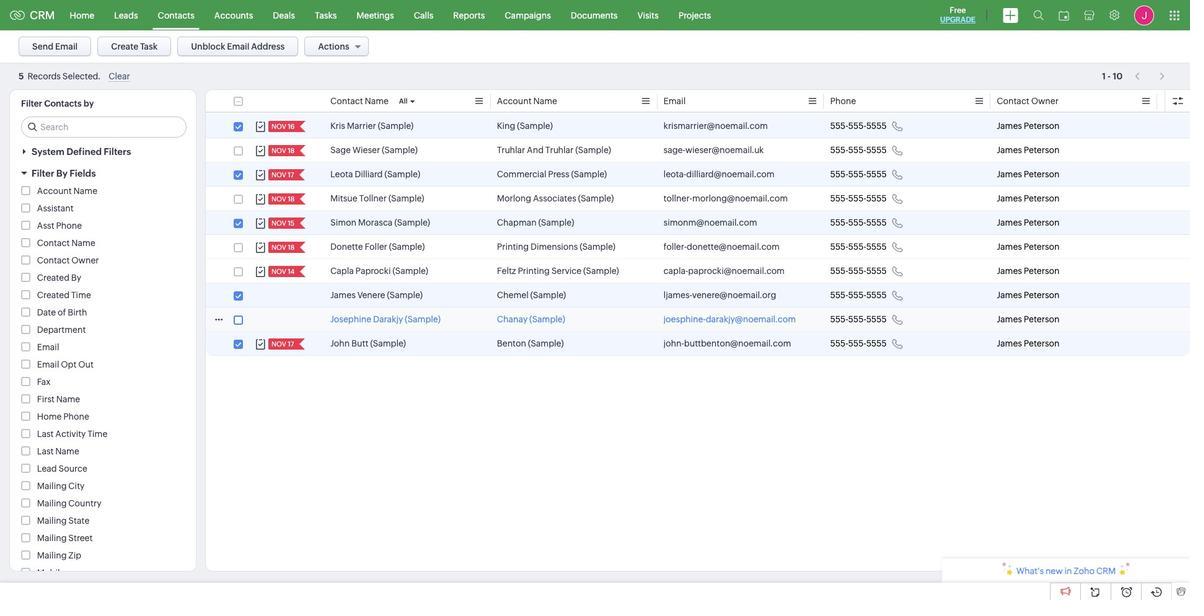 Task type: vqa. For each thing, say whether or not it's contained in the screenshot.


Task type: locate. For each thing, give the bounding box(es) containing it.
4 peterson from the top
[[1024, 193, 1060, 203]]

filter
[[21, 99, 42, 108], [32, 168, 54, 179]]

nov 17 link left john
[[268, 338, 295, 350]]

unblock
[[191, 42, 225, 51]]

time up birth at the bottom left of the page
[[71, 290, 91, 300]]

nov 15 link
[[268, 218, 296, 229]]

0 vertical spatial 18
[[288, 147, 295, 154]]

0 vertical spatial last
[[37, 429, 54, 439]]

1 vertical spatial nov 18
[[272, 195, 295, 203]]

email up krismarrier@noemail.com link
[[664, 96, 686, 106]]

email left address
[[227, 42, 250, 51]]

0 vertical spatial nov 18
[[272, 147, 295, 154]]

2 nov from the top
[[272, 147, 286, 154]]

nov 18 down nov 16
[[272, 147, 295, 154]]

- for 1st navigation from the top
[[1108, 71, 1111, 81]]

printing up chemel (sample)
[[518, 266, 550, 276]]

1 vertical spatial 17
[[288, 340, 294, 348]]

1 vertical spatial contact name
[[37, 238, 95, 248]]

8 james peterson from the top
[[997, 290, 1060, 300]]

0 vertical spatial filter
[[21, 99, 42, 108]]

555-555-5555 for wieser@noemail.uk
[[830, 145, 887, 155]]

james for paprocki@noemail.com
[[997, 266, 1022, 276]]

8 555-555-5555 from the top
[[830, 290, 887, 300]]

service
[[552, 266, 582, 276]]

5 nov from the top
[[272, 219, 286, 227]]

account name down filter by fields
[[37, 186, 97, 196]]

2 vertical spatial phone
[[63, 412, 89, 422]]

kris
[[330, 121, 345, 131]]

2 555-555-5555 from the top
[[830, 145, 887, 155]]

2 1 - 10 from the top
[[1102, 72, 1123, 82]]

king (sample) link
[[497, 120, 553, 132]]

name
[[365, 96, 389, 106], [533, 96, 557, 106], [73, 186, 97, 196], [71, 238, 95, 248], [56, 394, 80, 404], [55, 446, 79, 456]]

peterson for wieser@noemail.uk
[[1024, 145, 1060, 155]]

morlong associates (sample)
[[497, 193, 614, 203]]

1 vertical spatial last
[[37, 446, 54, 456]]

sage
[[330, 145, 351, 155]]

nov 15
[[272, 219, 295, 227]]

deals
[[273, 10, 295, 20]]

what's new in zoho crm link
[[942, 559, 1190, 583]]

nov 18 up nov 14
[[272, 244, 295, 251]]

1 nov 18 from the top
[[272, 147, 295, 154]]

10 peterson from the top
[[1024, 338, 1060, 348]]

1 vertical spatial time
[[88, 429, 107, 439]]

capla-paprocki@noemail.com link
[[664, 265, 785, 277]]

name down fields
[[73, 186, 97, 196]]

1 horizontal spatial contacts
[[158, 10, 195, 20]]

10 5555 from the top
[[866, 338, 887, 348]]

system defined filters button
[[10, 141, 196, 162]]

1 peterson from the top
[[1024, 121, 1060, 131]]

(sample) right press
[[571, 169, 607, 179]]

2 5555 from the top
[[866, 145, 887, 155]]

(sample) down chanay (sample) link
[[528, 338, 564, 348]]

0 vertical spatial printing
[[497, 242, 529, 252]]

555-555-5555 for buttbenton@noemail.com
[[830, 338, 887, 348]]

1 nov 17 from the top
[[272, 171, 294, 179]]

all
[[399, 97, 408, 105]]

activity
[[55, 429, 86, 439]]

18 down 16
[[288, 147, 295, 154]]

6 5555 from the top
[[866, 242, 887, 252]]

5555 for darakjy@noemail.com
[[866, 314, 887, 324]]

0 vertical spatial by
[[56, 168, 68, 179]]

1 vertical spatial phone
[[56, 221, 82, 231]]

filter inside filter by fields 'dropdown button'
[[32, 168, 54, 179]]

email right send
[[55, 42, 78, 51]]

0 horizontal spatial contact name
[[37, 238, 95, 248]]

0 vertical spatial home
[[70, 10, 94, 20]]

mailing state
[[37, 516, 89, 526]]

9 peterson from the top
[[1024, 314, 1060, 324]]

2 peterson from the top
[[1024, 145, 1060, 155]]

2 18 from the top
[[288, 195, 295, 203]]

(sample) right foller
[[389, 242, 425, 252]]

donette@noemail.com
[[687, 242, 780, 252]]

and
[[527, 145, 544, 155]]

nov for leota dilliard (sample)
[[272, 171, 286, 179]]

6 555-555-5555 from the top
[[830, 242, 887, 252]]

1 horizontal spatial account name
[[497, 96, 557, 106]]

mailing for mailing state
[[37, 516, 67, 526]]

1 horizontal spatial account
[[497, 96, 532, 106]]

2 nov 18 link from the top
[[268, 193, 296, 205]]

(sample) inside 'link'
[[580, 242, 616, 252]]

4 mailing from the top
[[37, 533, 67, 543]]

james
[[997, 121, 1022, 131], [997, 145, 1022, 155], [997, 169, 1022, 179], [997, 193, 1022, 203], [997, 218, 1022, 228], [997, 242, 1022, 252], [997, 266, 1022, 276], [330, 290, 356, 300], [997, 290, 1022, 300], [997, 314, 1022, 324], [997, 338, 1022, 348]]

name up "kris marrier (sample)" link
[[365, 96, 389, 106]]

3 peterson from the top
[[1024, 169, 1060, 179]]

4 nov from the top
[[272, 195, 286, 203]]

benton (sample)
[[497, 338, 564, 348]]

contact name down asst phone
[[37, 238, 95, 248]]

0 vertical spatial account name
[[497, 96, 557, 106]]

account up king
[[497, 96, 532, 106]]

free upgrade
[[940, 6, 976, 24]]

simon morasca (sample) link
[[330, 216, 430, 229]]

phone for asst phone
[[56, 221, 82, 231]]

5 james peterson from the top
[[997, 218, 1060, 228]]

5555 for dilliard@noemail.com
[[866, 169, 887, 179]]

home up send email
[[70, 10, 94, 20]]

contacts left by
[[44, 99, 82, 108]]

1 mailing from the top
[[37, 481, 67, 491]]

josephine darakjy (sample) link
[[330, 313, 441, 325]]

1 - from the top
[[1108, 71, 1111, 81]]

name down asst phone
[[71, 238, 95, 248]]

nov for donette foller (sample)
[[272, 244, 286, 251]]

1 horizontal spatial home
[[70, 10, 94, 20]]

lead source
[[37, 464, 87, 474]]

0 horizontal spatial crm
[[30, 9, 55, 22]]

1 vertical spatial account name
[[37, 186, 97, 196]]

10 555-555-5555 from the top
[[830, 338, 887, 348]]

1 horizontal spatial truhlar
[[545, 145, 574, 155]]

contacts up unblock
[[158, 10, 195, 20]]

opt
[[61, 360, 76, 369]]

0 horizontal spatial contacts
[[44, 99, 82, 108]]

5555 for paprocki@noemail.com
[[866, 266, 887, 276]]

peterson for morlong@noemail.com
[[1024, 193, 1060, 203]]

0 vertical spatial nov 17
[[272, 171, 294, 179]]

1 nov 17 link from the top
[[268, 169, 295, 180]]

nov for capla paprocki (sample)
[[272, 268, 286, 275]]

6 nov from the top
[[272, 244, 286, 251]]

18 up the 14 at the left top
[[288, 244, 295, 251]]

555-
[[830, 121, 848, 131], [848, 121, 866, 131], [830, 145, 848, 155], [848, 145, 866, 155], [830, 169, 848, 179], [848, 169, 866, 179], [830, 193, 848, 203], [848, 193, 866, 203], [830, 218, 848, 228], [848, 218, 866, 228], [830, 242, 848, 252], [848, 242, 866, 252], [830, 266, 848, 276], [848, 266, 866, 276], [830, 290, 848, 300], [848, 290, 866, 300], [830, 314, 848, 324], [848, 314, 866, 324], [830, 338, 848, 348], [848, 338, 866, 348]]

nov 17
[[272, 171, 294, 179], [272, 340, 294, 348]]

3 nov from the top
[[272, 171, 286, 179]]

1 vertical spatial home
[[37, 412, 62, 422]]

nov 18 link for sage
[[268, 145, 296, 156]]

6 james peterson from the top
[[997, 242, 1060, 252]]

created by
[[37, 273, 81, 283]]

0 vertical spatial time
[[71, 290, 91, 300]]

nov inside nov 15 link
[[272, 219, 286, 227]]

james for wieser@noemail.uk
[[997, 145, 1022, 155]]

account up assistant on the top
[[37, 186, 72, 196]]

nov inside nov 16 link
[[272, 123, 286, 130]]

josephine darakjy (sample)
[[330, 314, 441, 324]]

zoho
[[1074, 566, 1095, 576]]

leota-
[[664, 169, 686, 179]]

nov 17 link for leota
[[268, 169, 295, 180]]

nov 18 link down nov 16 link at the top left of page
[[268, 145, 296, 156]]

1 17 from the top
[[288, 171, 294, 179]]

contact name up marrier
[[330, 96, 389, 106]]

nov 18 for sage wieser (sample)
[[272, 147, 295, 154]]

search element
[[1026, 0, 1051, 30]]

2 17 from the top
[[288, 340, 294, 348]]

create task button
[[98, 37, 171, 56]]

marrier
[[347, 121, 376, 131]]

contact owner
[[997, 96, 1059, 106], [37, 255, 99, 265]]

7 5555 from the top
[[866, 266, 887, 276]]

3 james peterson from the top
[[997, 169, 1060, 179]]

1 vertical spatial by
[[71, 273, 81, 283]]

1 vertical spatial 18
[[288, 195, 295, 203]]

truhlar left and
[[497, 145, 525, 155]]

0 vertical spatial 17
[[288, 171, 294, 179]]

0 vertical spatial nov 17 link
[[268, 169, 295, 180]]

navigation
[[1129, 67, 1172, 85], [1129, 68, 1172, 86]]

joesphine-darakjy@noemail.com link
[[664, 313, 796, 325]]

18 up 15
[[288, 195, 295, 203]]

capla
[[330, 266, 354, 276]]

peterson for donette@noemail.com
[[1024, 242, 1060, 252]]

5 mailing from the top
[[37, 550, 67, 560]]

created up created time
[[37, 273, 69, 283]]

mailing
[[37, 481, 67, 491], [37, 498, 67, 508], [37, 516, 67, 526], [37, 533, 67, 543], [37, 550, 67, 560]]

profile image
[[1134, 5, 1154, 25]]

of
[[58, 307, 66, 317]]

james for buttbenton@noemail.com
[[997, 338, 1022, 348]]

selected.
[[62, 71, 101, 81]]

8 5555 from the top
[[866, 290, 887, 300]]

7 nov from the top
[[272, 268, 286, 275]]

2 mailing from the top
[[37, 498, 67, 508]]

mailing country
[[37, 498, 101, 508]]

nov for kris marrier (sample)
[[272, 123, 286, 130]]

(sample) right morasca
[[394, 218, 430, 228]]

15
[[288, 219, 295, 227]]

documents link
[[561, 0, 628, 30]]

3 18 from the top
[[288, 244, 295, 251]]

1 vertical spatial owner
[[71, 255, 99, 265]]

morasca
[[358, 218, 393, 228]]

4 james peterson from the top
[[997, 193, 1060, 203]]

8 peterson from the top
[[1024, 290, 1060, 300]]

by for filter
[[56, 168, 68, 179]]

row group
[[206, 114, 1190, 356]]

james peterson for dilliard@noemail.com
[[997, 169, 1060, 179]]

2 james peterson from the top
[[997, 145, 1060, 155]]

james for venere@noemail.org
[[997, 290, 1022, 300]]

by up created time
[[71, 273, 81, 283]]

0 vertical spatial owner
[[1031, 96, 1059, 106]]

created down created by
[[37, 290, 69, 300]]

nov 17 left john
[[272, 340, 294, 348]]

mailing down lead
[[37, 481, 67, 491]]

nov 18 link for donette
[[268, 242, 296, 253]]

home down first
[[37, 412, 62, 422]]

1 1 from the top
[[1102, 71, 1106, 81]]

home
[[70, 10, 94, 20], [37, 412, 62, 422]]

17 left john
[[288, 340, 294, 348]]

nov for mitsue tollner (sample)
[[272, 195, 286, 203]]

last up lead
[[37, 446, 54, 456]]

3 555-555-5555 from the top
[[830, 169, 887, 179]]

filter down 5
[[21, 99, 42, 108]]

james peterson for paprocki@noemail.com
[[997, 266, 1060, 276]]

leota-dilliard@noemail.com
[[664, 169, 775, 179]]

peterson for dilliard@noemail.com
[[1024, 169, 1060, 179]]

benton
[[497, 338, 526, 348]]

james for donette@noemail.com
[[997, 242, 1022, 252]]

simonm@noemail.com link
[[664, 216, 757, 229]]

by left fields
[[56, 168, 68, 179]]

nov 17 up nov 15
[[272, 171, 294, 179]]

city
[[68, 481, 85, 491]]

name up king (sample)
[[533, 96, 557, 106]]

3 nov 18 from the top
[[272, 244, 295, 251]]

unblock email address
[[191, 42, 285, 51]]

(sample)
[[378, 121, 414, 131], [517, 121, 553, 131], [382, 145, 418, 155], [575, 145, 611, 155], [385, 169, 420, 179], [571, 169, 607, 179], [389, 193, 424, 203], [578, 193, 614, 203], [394, 218, 430, 228], [538, 218, 574, 228], [389, 242, 425, 252], [580, 242, 616, 252], [393, 266, 428, 276], [583, 266, 619, 276], [387, 290, 423, 300], [530, 290, 566, 300], [405, 314, 441, 324], [529, 314, 565, 324], [370, 338, 406, 348], [528, 338, 564, 348]]

1 horizontal spatial contact owner
[[997, 96, 1059, 106]]

mailing down mailing city
[[37, 498, 67, 508]]

capla paprocki (sample) link
[[330, 265, 428, 277]]

nov inside nov 14 link
[[272, 268, 286, 275]]

1 horizontal spatial owner
[[1031, 96, 1059, 106]]

zip
[[68, 550, 81, 560]]

5 5555 from the top
[[866, 218, 887, 228]]

capla-
[[664, 266, 688, 276]]

krismarrier@noemail.com link
[[664, 120, 768, 132]]

calendar image
[[1059, 10, 1069, 20]]

feltz printing service (sample) link
[[497, 265, 619, 277]]

3 5555 from the top
[[866, 169, 887, 179]]

0 vertical spatial crm
[[30, 9, 55, 22]]

what's new in zoho crm
[[1017, 566, 1116, 576]]

10 james peterson from the top
[[997, 338, 1060, 348]]

(sample) right the paprocki
[[393, 266, 428, 276]]

nov 18 link up nov 15 link
[[268, 193, 296, 205]]

9 james peterson from the top
[[997, 314, 1060, 324]]

18 for sage
[[288, 147, 295, 154]]

kris marrier (sample) link
[[330, 120, 414, 132]]

task
[[140, 42, 158, 51]]

2 vertical spatial nov 18
[[272, 244, 295, 251]]

phone for home phone
[[63, 412, 89, 422]]

1 5555 from the top
[[866, 121, 887, 131]]

home for home
[[70, 10, 94, 20]]

9 555-555-5555 from the top
[[830, 314, 887, 324]]

filter down system
[[32, 168, 54, 179]]

17 for leota
[[288, 171, 294, 179]]

nov 17 link up nov 15 link
[[268, 169, 295, 180]]

account name up king (sample)
[[497, 96, 557, 106]]

created for created time
[[37, 290, 69, 300]]

3 mailing from the top
[[37, 516, 67, 526]]

free
[[950, 6, 966, 15]]

0 vertical spatial contacts
[[158, 10, 195, 20]]

555-555-5555 for dilliard@noemail.com
[[830, 169, 887, 179]]

last for last name
[[37, 446, 54, 456]]

email opt out
[[37, 360, 94, 369]]

truhlar up press
[[545, 145, 574, 155]]

7 peterson from the top
[[1024, 266, 1060, 276]]

0 horizontal spatial by
[[56, 168, 68, 179]]

2 vertical spatial nov 18 link
[[268, 242, 296, 253]]

leota dilliard (sample)
[[330, 169, 420, 179]]

commercial
[[497, 169, 546, 179]]

nov 18 link up nov 14 link
[[268, 242, 296, 253]]

mailing up mailing zip
[[37, 533, 67, 543]]

6 peterson from the top
[[1024, 242, 1060, 252]]

printing inside 'link'
[[497, 242, 529, 252]]

created time
[[37, 290, 91, 300]]

Search text field
[[22, 117, 186, 137]]

nov 17 for leota dilliard (sample)
[[272, 171, 294, 179]]

8 nov from the top
[[272, 340, 286, 348]]

1 horizontal spatial crm
[[1096, 566, 1116, 576]]

7 555-555-5555 from the top
[[830, 266, 887, 276]]

1 for 1st navigation from the top
[[1102, 71, 1106, 81]]

1 vertical spatial created
[[37, 290, 69, 300]]

1 nov 18 link from the top
[[268, 145, 296, 156]]

(sample) up service
[[580, 242, 616, 252]]

by inside 'dropdown button'
[[56, 168, 68, 179]]

(sample) down "chemel (sample)" link
[[529, 314, 565, 324]]

chanay
[[497, 314, 528, 324]]

name down activity
[[55, 446, 79, 456]]

2 - from the top
[[1108, 72, 1111, 82]]

1 vertical spatial nov 18 link
[[268, 193, 296, 205]]

3 nov 18 link from the top
[[268, 242, 296, 253]]

what's
[[1017, 566, 1044, 576]]

5
[[19, 71, 24, 81]]

1 vertical spatial crm
[[1096, 566, 1116, 576]]

7 james peterson from the top
[[997, 266, 1060, 276]]

mitsue tollner (sample) link
[[330, 192, 424, 205]]

9 5555 from the top
[[866, 314, 887, 324]]

(sample) right service
[[583, 266, 619, 276]]

0 horizontal spatial truhlar
[[497, 145, 525, 155]]

17 for john
[[288, 340, 294, 348]]

1 18 from the top
[[288, 147, 295, 154]]

2 1 from the top
[[1102, 72, 1106, 82]]

created for created by
[[37, 273, 69, 283]]

printing down the chapman
[[497, 242, 529, 252]]

0 vertical spatial nov 18 link
[[268, 145, 296, 156]]

1 created from the top
[[37, 273, 69, 283]]

search image
[[1033, 10, 1044, 20]]

1 vertical spatial filter
[[32, 168, 54, 179]]

mailing city
[[37, 481, 85, 491]]

0 horizontal spatial account
[[37, 186, 72, 196]]

press
[[548, 169, 569, 179]]

1 horizontal spatial contact name
[[330, 96, 389, 106]]

2 created from the top
[[37, 290, 69, 300]]

last up last name
[[37, 429, 54, 439]]

0 vertical spatial contact name
[[330, 96, 389, 106]]

0 horizontal spatial home
[[37, 412, 62, 422]]

16
[[288, 123, 295, 130]]

send email
[[32, 42, 78, 51]]

mailing up mailing street
[[37, 516, 67, 526]]

0 vertical spatial created
[[37, 273, 69, 283]]

birth
[[68, 307, 87, 317]]

0 vertical spatial phone
[[830, 96, 856, 106]]

5555 for morlong@noemail.com
[[866, 193, 887, 203]]

king (sample)
[[497, 121, 553, 131]]

nov 18 up nov 15
[[272, 195, 295, 203]]

1 10 from the top
[[1113, 71, 1123, 81]]

2 last from the top
[[37, 446, 54, 456]]

1 horizontal spatial by
[[71, 273, 81, 283]]

2 nov 18 from the top
[[272, 195, 295, 203]]

chanay (sample)
[[497, 314, 565, 324]]

4 5555 from the top
[[866, 193, 887, 203]]

(sample) right tollner
[[389, 193, 424, 203]]

sage wieser (sample)
[[330, 145, 418, 155]]

2 nov 17 from the top
[[272, 340, 294, 348]]

butt
[[352, 338, 368, 348]]

10
[[1113, 71, 1123, 81], [1113, 72, 1123, 82]]

2 nov 17 link from the top
[[268, 338, 295, 350]]

2 vertical spatial 18
[[288, 244, 295, 251]]

nov for sage wieser (sample)
[[272, 147, 286, 154]]

1 555-555-5555 from the top
[[830, 121, 887, 131]]

capla paprocki (sample)
[[330, 266, 428, 276]]

1 last from the top
[[37, 429, 54, 439]]

james for morlong@noemail.com
[[997, 193, 1022, 203]]

crm up send
[[30, 9, 55, 22]]

nov 14 link
[[268, 266, 296, 277]]

1 nov from the top
[[272, 123, 286, 130]]

time right activity
[[88, 429, 107, 439]]

crm right zoho
[[1096, 566, 1116, 576]]

james peterson for donette@noemail.com
[[997, 242, 1060, 252]]

4 555-555-5555 from the top
[[830, 193, 887, 203]]

0 horizontal spatial contact owner
[[37, 255, 99, 265]]

mailing up mobile
[[37, 550, 67, 560]]

nov 18 link for mitsue
[[268, 193, 296, 205]]

17 up 15
[[288, 171, 294, 179]]

1 vertical spatial nov 17
[[272, 340, 294, 348]]

1 vertical spatial nov 17 link
[[268, 338, 295, 350]]



Task type: describe. For each thing, give the bounding box(es) containing it.
calls
[[414, 10, 434, 20]]

chemel
[[497, 290, 529, 300]]

mitsue tollner (sample)
[[330, 193, 424, 203]]

documents
[[571, 10, 618, 20]]

actions
[[318, 42, 349, 51]]

country
[[68, 498, 101, 508]]

mailing for mailing country
[[37, 498, 67, 508]]

james peterson for buttbenton@noemail.com
[[997, 338, 1060, 348]]

filter by fields
[[32, 168, 96, 179]]

1 vertical spatial contact owner
[[37, 255, 99, 265]]

nov for simon morasca (sample)
[[272, 219, 286, 227]]

create menu image
[[1003, 8, 1019, 23]]

1 vertical spatial account
[[37, 186, 72, 196]]

(sample) up the commercial press (sample) link
[[575, 145, 611, 155]]

(sample) down darakjy
[[370, 338, 406, 348]]

(sample) right associates
[[578, 193, 614, 203]]

create
[[111, 42, 138, 51]]

fax
[[37, 377, 51, 387]]

555-555-5555 for darakjy@noemail.com
[[830, 314, 887, 324]]

contacts link
[[148, 0, 204, 30]]

nov for john butt (sample)
[[272, 340, 286, 348]]

peterson for darakjy@noemail.com
[[1024, 314, 1060, 324]]

foller-
[[664, 242, 687, 252]]

sage wieser (sample) link
[[330, 144, 418, 156]]

5555 for venere@noemail.org
[[866, 290, 887, 300]]

chapman
[[497, 218, 537, 228]]

18 for mitsue
[[288, 195, 295, 203]]

555-555-5555 for paprocki@noemail.com
[[830, 266, 887, 276]]

state
[[68, 516, 89, 526]]

email down 'department'
[[37, 342, 59, 352]]

james peterson for venere@noemail.org
[[997, 290, 1060, 300]]

leota
[[330, 169, 353, 179]]

printing dimensions (sample) link
[[497, 241, 616, 253]]

commercial press (sample)
[[497, 169, 607, 179]]

john
[[330, 338, 350, 348]]

555-555-5555 for morlong@noemail.com
[[830, 193, 887, 203]]

(sample) up "printing dimensions (sample)"
[[538, 218, 574, 228]]

mitsue
[[330, 193, 357, 203]]

1 james peterson from the top
[[997, 121, 1060, 131]]

accounts
[[214, 10, 253, 20]]

james for dilliard@noemail.com
[[997, 169, 1022, 179]]

john-buttbenton@noemail.com
[[664, 338, 791, 348]]

(sample) up darakjy
[[387, 290, 423, 300]]

crm inside what's new in zoho crm link
[[1096, 566, 1116, 576]]

crm link
[[10, 9, 55, 22]]

tollner-morlong@noemail.com
[[664, 193, 788, 203]]

name up home phone
[[56, 394, 80, 404]]

address
[[251, 42, 285, 51]]

asst
[[37, 221, 54, 231]]

filter contacts by
[[21, 99, 94, 108]]

john butt (sample) link
[[330, 337, 406, 350]]

chanay (sample) link
[[497, 313, 565, 325]]

1 vertical spatial contacts
[[44, 99, 82, 108]]

buttbenton@noemail.com
[[684, 338, 791, 348]]

last activity time
[[37, 429, 107, 439]]

555-555-5555 for donette@noemail.com
[[830, 242, 887, 252]]

foller
[[365, 242, 387, 252]]

nov 16
[[272, 123, 295, 130]]

james peterson for wieser@noemail.uk
[[997, 145, 1060, 155]]

defined
[[66, 146, 102, 157]]

1 for 2nd navigation from the top of the page
[[1102, 72, 1106, 82]]

email inside 'button'
[[227, 42, 250, 51]]

2 navigation from the top
[[1129, 68, 1172, 86]]

5 peterson from the top
[[1024, 218, 1060, 228]]

joesphine-darakjy@noemail.com
[[664, 314, 796, 324]]

ljames-
[[664, 290, 692, 300]]

kris marrier (sample)
[[330, 121, 414, 131]]

profile element
[[1127, 0, 1162, 30]]

tasks link
[[305, 0, 347, 30]]

(sample) down all
[[378, 121, 414, 131]]

morlong@noemail.com
[[692, 193, 788, 203]]

deals link
[[263, 0, 305, 30]]

paprocki
[[356, 266, 391, 276]]

venere
[[357, 290, 385, 300]]

james peterson for darakjy@noemail.com
[[997, 314, 1060, 324]]

0 horizontal spatial owner
[[71, 255, 99, 265]]

by
[[84, 99, 94, 108]]

filters
[[104, 146, 131, 157]]

leota-dilliard@noemail.com link
[[664, 168, 775, 180]]

by for created
[[71, 273, 81, 283]]

(sample) right wieser
[[382, 145, 418, 155]]

ljames-venere@noemail.org link
[[664, 289, 776, 301]]

1 vertical spatial printing
[[518, 266, 550, 276]]

5555 for buttbenton@noemail.com
[[866, 338, 887, 348]]

nov 18 for donette foller (sample)
[[272, 244, 295, 251]]

james for darakjy@noemail.com
[[997, 314, 1022, 324]]

mailing for mailing zip
[[37, 550, 67, 560]]

chemel (sample)
[[497, 290, 566, 300]]

date of birth
[[37, 307, 87, 317]]

foller-donette@noemail.com
[[664, 242, 780, 252]]

chapman (sample) link
[[497, 216, 574, 229]]

peterson for venere@noemail.org
[[1024, 290, 1060, 300]]

nov 18 for mitsue tollner (sample)
[[272, 195, 295, 203]]

asst phone
[[37, 221, 82, 231]]

tollner-
[[664, 193, 692, 203]]

visits
[[638, 10, 659, 20]]

555-555-5555 for venere@noemail.org
[[830, 290, 887, 300]]

out
[[78, 360, 94, 369]]

associates
[[533, 193, 576, 203]]

james venere (sample) link
[[330, 289, 423, 301]]

email inside button
[[55, 42, 78, 51]]

tollner-morlong@noemail.com link
[[664, 192, 788, 205]]

0 vertical spatial account
[[497, 96, 532, 106]]

(sample) right darakjy
[[405, 314, 441, 324]]

18 for donette
[[288, 244, 295, 251]]

0 vertical spatial contact owner
[[997, 96, 1059, 106]]

donette
[[330, 242, 363, 252]]

nov 17 for john butt (sample)
[[272, 340, 294, 348]]

1 1 - 10 from the top
[[1102, 71, 1123, 81]]

leota dilliard (sample) link
[[330, 168, 420, 180]]

(sample) up and
[[517, 121, 553, 131]]

dimensions
[[531, 242, 578, 252]]

morlong
[[497, 193, 531, 203]]

create menu element
[[996, 0, 1026, 30]]

(sample) down feltz printing service (sample)
[[530, 290, 566, 300]]

2 truhlar from the left
[[545, 145, 574, 155]]

(sample) inside 'link'
[[389, 242, 425, 252]]

records
[[28, 71, 61, 81]]

simon morasca (sample)
[[330, 218, 430, 228]]

peterson for paprocki@noemail.com
[[1024, 266, 1060, 276]]

john-buttbenton@noemail.com link
[[664, 337, 791, 350]]

1 truhlar from the left
[[497, 145, 525, 155]]

dilliard@noemail.com
[[686, 169, 775, 179]]

mailing for mailing city
[[37, 481, 67, 491]]

filter for filter by fields
[[32, 168, 54, 179]]

nov 17 link for john
[[268, 338, 295, 350]]

(sample) right "dilliard"
[[385, 169, 420, 179]]

in
[[1065, 566, 1072, 576]]

nov 14
[[272, 268, 295, 275]]

first
[[37, 394, 55, 404]]

james peterson for morlong@noemail.com
[[997, 193, 1060, 203]]

1 navigation from the top
[[1129, 67, 1172, 85]]

fields
[[70, 168, 96, 179]]

- for 2nd navigation from the top of the page
[[1108, 72, 1111, 82]]

visits link
[[628, 0, 669, 30]]

mailing for mailing street
[[37, 533, 67, 543]]

5555 for donette@noemail.com
[[866, 242, 887, 252]]

printing dimensions (sample)
[[497, 242, 616, 252]]

5555 for wieser@noemail.uk
[[866, 145, 887, 155]]

reports link
[[443, 0, 495, 30]]

2 10 from the top
[[1113, 72, 1123, 82]]

14
[[288, 268, 295, 275]]

0 horizontal spatial account name
[[37, 186, 97, 196]]

meetings link
[[347, 0, 404, 30]]

peterson for buttbenton@noemail.com
[[1024, 338, 1060, 348]]

system
[[32, 146, 64, 157]]

row group containing kris marrier (sample)
[[206, 114, 1190, 356]]

email up the fax on the left bottom of the page
[[37, 360, 59, 369]]

mailing street
[[37, 533, 93, 543]]

donette foller (sample) link
[[330, 241, 425, 253]]

5 555-555-5555 from the top
[[830, 218, 887, 228]]

last for last activity time
[[37, 429, 54, 439]]

filter by fields button
[[10, 162, 196, 184]]

filter for filter contacts by
[[21, 99, 42, 108]]

home for home phone
[[37, 412, 62, 422]]

feltz
[[497, 266, 516, 276]]



